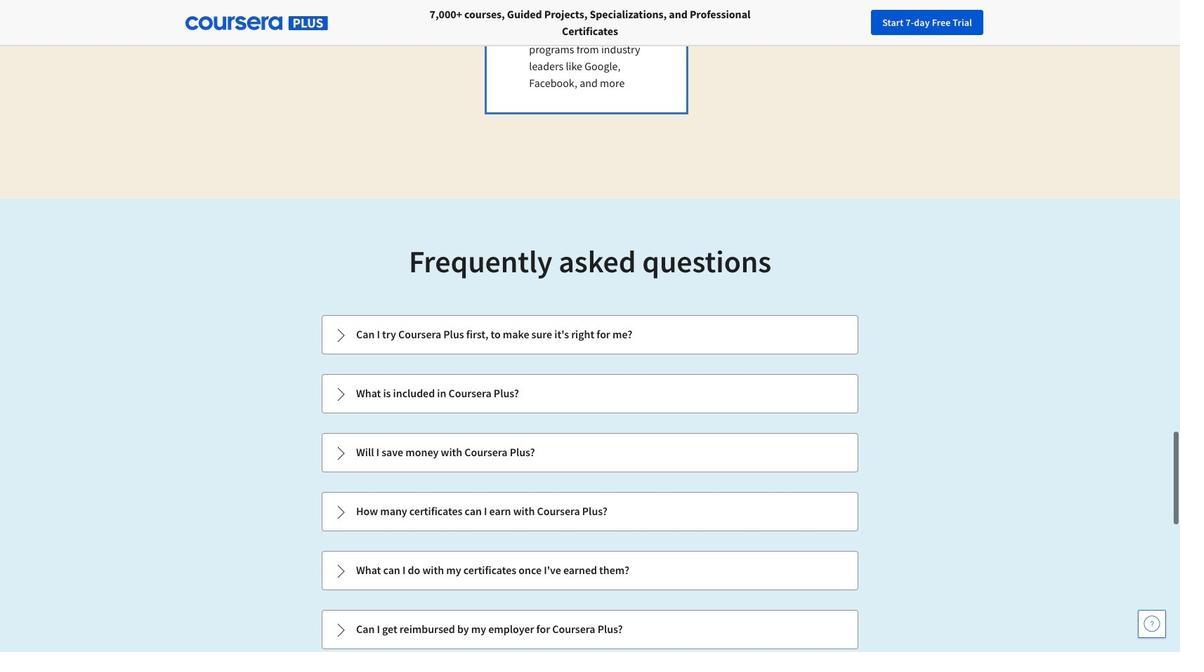 Task type: vqa. For each thing, say whether or not it's contained in the screenshot.
Coursera Plus image
yes



Task type: locate. For each thing, give the bounding box(es) containing it.
None search field
[[193, 9, 531, 37]]

list
[[320, 314, 860, 653]]



Task type: describe. For each thing, give the bounding box(es) containing it.
coursera plus image
[[186, 16, 328, 30]]

help center image
[[1144, 616, 1161, 633]]



